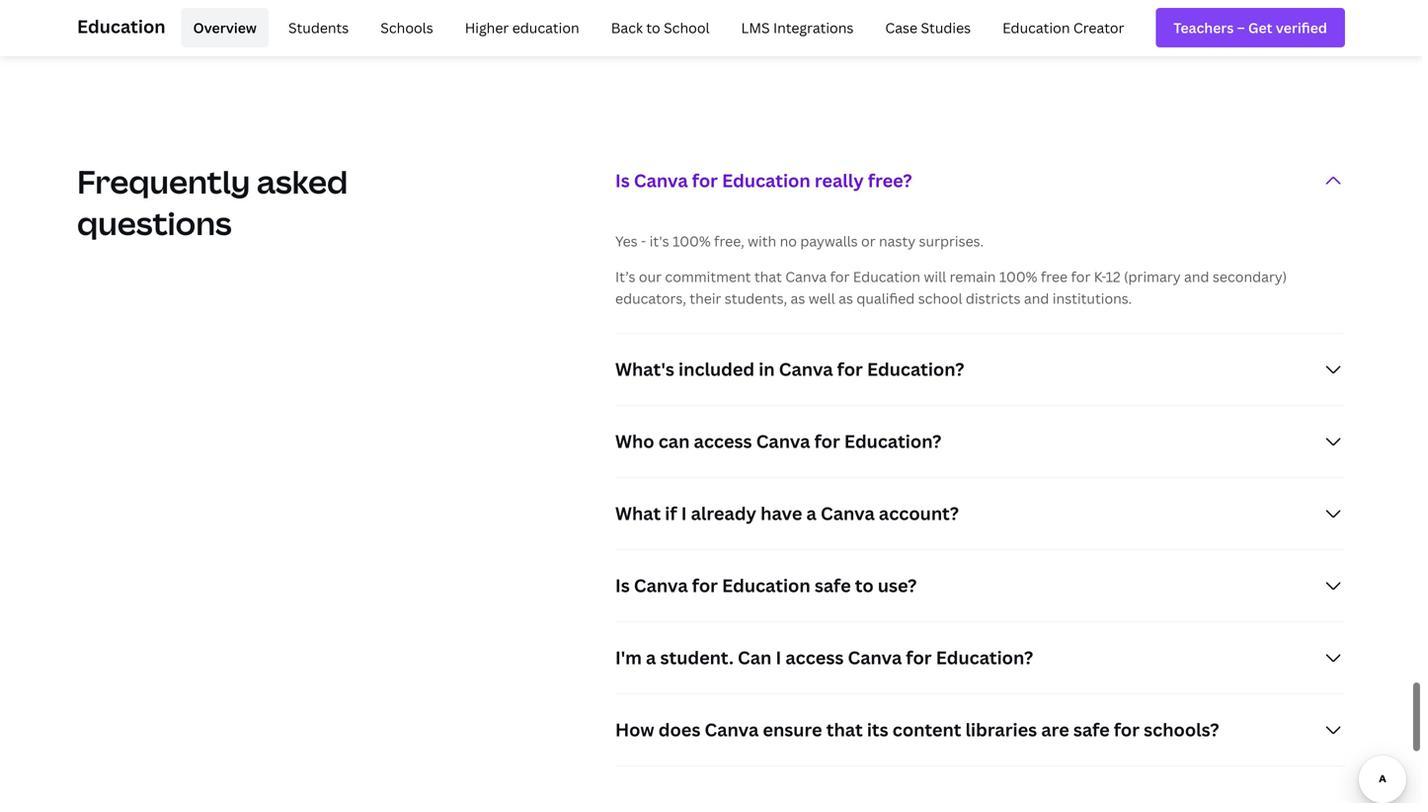 Task type: describe. For each thing, give the bounding box(es) containing it.
for left the k-
[[1072, 267, 1091, 286]]

0 vertical spatial i
[[682, 501, 687, 526]]

schools
[[381, 18, 433, 37]]

or
[[862, 232, 876, 250]]

frequently asked questions
[[77, 160, 348, 245]]

higher education
[[465, 18, 580, 37]]

-
[[641, 232, 647, 250]]

for down 'what's included in canva for education?'
[[815, 429, 841, 454]]

ensure
[[763, 718, 823, 742]]

nasty
[[879, 232, 916, 250]]

what if i already have a canva account? button
[[616, 478, 1346, 549]]

students,
[[725, 289, 788, 308]]

canva inside the it's our commitment that canva for education will remain 100% free for k-12 (primary and secondary) educators, their students, as well as qualified school districts and institutions.
[[786, 267, 827, 286]]

free,
[[714, 232, 745, 250]]

what's
[[616, 357, 675, 381]]

is canva for education safe to use?
[[616, 574, 917, 598]]

paywalls
[[801, 232, 858, 250]]

it's
[[616, 267, 636, 286]]

can
[[659, 429, 690, 454]]

education
[[513, 18, 580, 37]]

1 as from the left
[[791, 289, 806, 308]]

how does canva ensure that its content libraries are safe for schools?
[[616, 718, 1220, 742]]

yes - it's 100% free, with no paywalls or nasty surprises.
[[616, 232, 984, 250]]

access inside who can access canva for education? dropdown button
[[694, 429, 752, 454]]

back to school link
[[599, 8, 722, 47]]

lms integrations
[[742, 18, 854, 37]]

are
[[1042, 718, 1070, 742]]

schools?
[[1144, 718, 1220, 742]]

is for is canva for education safe to use?
[[616, 574, 630, 598]]

case studies
[[886, 18, 971, 37]]

canva right have
[[821, 501, 875, 526]]

1 vertical spatial a
[[646, 646, 656, 670]]

that inside the it's our commitment that canva for education will remain 100% free for k-12 (primary and secondary) educators, their students, as well as qualified school districts and institutions.
[[755, 267, 782, 286]]

case studies link
[[874, 8, 983, 47]]

100% inside the it's our commitment that canva for education will remain 100% free for k-12 (primary and secondary) educators, their students, as well as qualified school districts and institutions.
[[1000, 267, 1038, 286]]

for up how does canva ensure that its content libraries are safe for schools?
[[907, 646, 932, 670]]

our
[[639, 267, 662, 286]]

1 vertical spatial and
[[1025, 289, 1050, 308]]

already
[[691, 501, 757, 526]]

12
[[1106, 267, 1121, 286]]

2 as from the left
[[839, 289, 854, 308]]

access inside i'm a student. can i access canva for education? dropdown button
[[786, 646, 844, 670]]

it's our commitment that canva for education will remain 100% free for k-12 (primary and secondary) educators, their students, as well as qualified school districts and institutions.
[[616, 267, 1288, 308]]

education inside the it's our commitment that canva for education will remain 100% free for k-12 (primary and secondary) educators, their students, as well as qualified school districts and institutions.
[[853, 267, 921, 286]]

what if i already have a canva account?
[[616, 501, 959, 526]]

to inside dropdown button
[[855, 574, 874, 598]]

no
[[780, 232, 797, 250]]

school
[[664, 18, 710, 37]]

case
[[886, 18, 918, 37]]

what
[[616, 501, 661, 526]]

0 horizontal spatial 100%
[[673, 232, 711, 250]]

if
[[665, 501, 677, 526]]

safe inside dropdown button
[[1074, 718, 1110, 742]]

creator
[[1074, 18, 1125, 37]]

commitment
[[665, 267, 751, 286]]

2 vertical spatial education?
[[936, 646, 1034, 670]]

surprises.
[[919, 232, 984, 250]]

higher
[[465, 18, 509, 37]]

what's included in canva for education?
[[616, 357, 965, 381]]

0 vertical spatial and
[[1185, 267, 1210, 286]]

canva right in
[[779, 357, 834, 381]]

higher education link
[[453, 8, 592, 47]]

students
[[288, 18, 349, 37]]

i'm a student. can i access canva for education?
[[616, 646, 1034, 670]]

lms integrations link
[[730, 8, 866, 47]]

it's
[[650, 232, 670, 250]]

for inside dropdown button
[[1114, 718, 1140, 742]]

safe inside dropdown button
[[815, 574, 851, 598]]

student.
[[661, 646, 734, 670]]

is canva for education really free? button
[[616, 145, 1346, 216]]

k-
[[1095, 267, 1106, 286]]

libraries
[[966, 718, 1038, 742]]



Task type: locate. For each thing, give the bounding box(es) containing it.
0 horizontal spatial as
[[791, 289, 806, 308]]

1 vertical spatial 100%
[[1000, 267, 1038, 286]]

i'm a student. can i access canva for education? button
[[616, 622, 1346, 694]]

does
[[659, 718, 701, 742]]

content
[[893, 718, 962, 742]]

1 horizontal spatial and
[[1185, 267, 1210, 286]]

100%
[[673, 232, 711, 250], [1000, 267, 1038, 286]]

0 horizontal spatial and
[[1025, 289, 1050, 308]]

studies
[[921, 18, 971, 37]]

0 vertical spatial access
[[694, 429, 752, 454]]

1 horizontal spatial access
[[786, 646, 844, 670]]

i right can
[[776, 646, 782, 670]]

is canva for education really free?
[[616, 168, 913, 193]]

as left the well
[[791, 289, 806, 308]]

canva inside dropdown button
[[705, 718, 759, 742]]

education element
[[77, 0, 1346, 55]]

back
[[611, 18, 643, 37]]

as right the well
[[839, 289, 854, 308]]

i'm
[[616, 646, 642, 670]]

0 vertical spatial to
[[647, 18, 661, 37]]

overview
[[193, 18, 257, 37]]

and
[[1185, 267, 1210, 286], [1025, 289, 1050, 308]]

canva inside 'dropdown button'
[[634, 168, 688, 193]]

1 horizontal spatial that
[[827, 718, 863, 742]]

have
[[761, 501, 803, 526]]

is for is canva for education really free?
[[616, 168, 630, 193]]

education? for who can access canva for education?
[[845, 429, 942, 454]]

menu bar
[[174, 8, 1137, 47]]

is canva for education safe to use? button
[[616, 550, 1346, 621]]

free
[[1041, 267, 1068, 286]]

to inside education element
[[647, 18, 661, 37]]

access right can
[[786, 646, 844, 670]]

100% up districts
[[1000, 267, 1038, 286]]

0 vertical spatial 100%
[[673, 232, 711, 250]]

students link
[[277, 8, 361, 47]]

0 horizontal spatial that
[[755, 267, 782, 286]]

access right can at the left
[[694, 429, 752, 454]]

1 vertical spatial access
[[786, 646, 844, 670]]

access
[[694, 429, 752, 454], [786, 646, 844, 670]]

districts
[[966, 289, 1021, 308]]

is up i'm
[[616, 574, 630, 598]]

a right have
[[807, 501, 817, 526]]

0 horizontal spatial a
[[646, 646, 656, 670]]

safe left use?
[[815, 574, 851, 598]]

teachers – get verified image
[[1174, 17, 1328, 38]]

education? for what's included in canva for education?
[[868, 357, 965, 381]]

will
[[924, 267, 947, 286]]

0 horizontal spatial safe
[[815, 574, 851, 598]]

asked
[[257, 160, 348, 203]]

that
[[755, 267, 782, 286], [827, 718, 863, 742]]

included
[[679, 357, 755, 381]]

lms
[[742, 18, 770, 37]]

a
[[807, 501, 817, 526], [646, 646, 656, 670]]

for up free,
[[692, 168, 718, 193]]

0 vertical spatial a
[[807, 501, 817, 526]]

canva up the well
[[786, 267, 827, 286]]

institutions.
[[1053, 289, 1133, 308]]

1 horizontal spatial as
[[839, 289, 854, 308]]

2 is from the top
[[616, 574, 630, 598]]

for down qualified at the top
[[838, 357, 863, 381]]

remain
[[950, 267, 996, 286]]

that inside dropdown button
[[827, 718, 863, 742]]

yes
[[616, 232, 638, 250]]

back to school
[[611, 18, 710, 37]]

is
[[616, 168, 630, 193], [616, 574, 630, 598]]

canva down 'if'
[[634, 574, 688, 598]]

secondary)
[[1213, 267, 1288, 286]]

schools link
[[369, 8, 445, 47]]

0 horizontal spatial access
[[694, 429, 752, 454]]

0 vertical spatial that
[[755, 267, 782, 286]]

is inside 'dropdown button'
[[616, 168, 630, 193]]

canva right the does
[[705, 718, 759, 742]]

that up students, at top right
[[755, 267, 782, 286]]

(primary
[[1124, 267, 1181, 286]]

1 vertical spatial education?
[[845, 429, 942, 454]]

school
[[919, 289, 963, 308]]

qualified
[[857, 289, 915, 308]]

i right 'if'
[[682, 501, 687, 526]]

questions
[[77, 202, 232, 245]]

canva up it's at left
[[634, 168, 688, 193]]

0 vertical spatial education?
[[868, 357, 965, 381]]

overview link
[[181, 8, 269, 47]]

for
[[692, 168, 718, 193], [830, 267, 850, 286], [1072, 267, 1091, 286], [838, 357, 863, 381], [815, 429, 841, 454], [692, 574, 718, 598], [907, 646, 932, 670], [1114, 718, 1140, 742]]

canva
[[634, 168, 688, 193], [786, 267, 827, 286], [779, 357, 834, 381], [757, 429, 811, 454], [821, 501, 875, 526], [634, 574, 688, 598], [848, 646, 902, 670], [705, 718, 759, 742]]

100% right it's at left
[[673, 232, 711, 250]]

how does canva ensure that its content libraries are safe for schools? button
[[616, 695, 1346, 766]]

what's included in canva for education? button
[[616, 334, 1346, 405]]

canva up have
[[757, 429, 811, 454]]

0 vertical spatial safe
[[815, 574, 851, 598]]

for left schools?
[[1114, 718, 1140, 742]]

for up the well
[[830, 267, 850, 286]]

safe right are
[[1074, 718, 1110, 742]]

and down free
[[1025, 289, 1050, 308]]

0 horizontal spatial i
[[682, 501, 687, 526]]

education? up account?
[[845, 429, 942, 454]]

education inside dropdown button
[[722, 574, 811, 598]]

well
[[809, 289, 836, 308]]

1 horizontal spatial to
[[855, 574, 874, 598]]

0 vertical spatial is
[[616, 168, 630, 193]]

1 horizontal spatial i
[[776, 646, 782, 670]]

1 horizontal spatial safe
[[1074, 718, 1110, 742]]

canva up its
[[848, 646, 902, 670]]

education creator link
[[991, 8, 1137, 47]]

education? down the school
[[868, 357, 965, 381]]

who can access canva for education? button
[[616, 406, 1346, 477]]

1 vertical spatial to
[[855, 574, 874, 598]]

for inside 'dropdown button'
[[692, 168, 718, 193]]

1 horizontal spatial 100%
[[1000, 267, 1038, 286]]

1 vertical spatial is
[[616, 574, 630, 598]]

1 horizontal spatial a
[[807, 501, 817, 526]]

1 vertical spatial i
[[776, 646, 782, 670]]

that left its
[[827, 718, 863, 742]]

canva on tablets image
[[77, 0, 1346, 48]]

use?
[[878, 574, 917, 598]]

menu bar inside education element
[[174, 8, 1137, 47]]

1 is from the top
[[616, 168, 630, 193]]

who
[[616, 429, 655, 454]]

in
[[759, 357, 775, 381]]

educators,
[[616, 289, 687, 308]]

frequently
[[77, 160, 250, 203]]

who can access canva for education?
[[616, 429, 942, 454]]

1 vertical spatial safe
[[1074, 718, 1110, 742]]

is up yes
[[616, 168, 630, 193]]

0 horizontal spatial to
[[647, 18, 661, 37]]

free?
[[868, 168, 913, 193]]

1 vertical spatial that
[[827, 718, 863, 742]]

to right back
[[647, 18, 661, 37]]

integrations
[[774, 18, 854, 37]]

i
[[682, 501, 687, 526], [776, 646, 782, 670]]

account?
[[879, 501, 959, 526]]

a right i'm
[[646, 646, 656, 670]]

its
[[867, 718, 889, 742]]

is inside dropdown button
[[616, 574, 630, 598]]

really
[[815, 168, 864, 193]]

education? down is canva for education safe to use? dropdown button
[[936, 646, 1034, 670]]

their
[[690, 289, 722, 308]]

education creator
[[1003, 18, 1125, 37]]

safe
[[815, 574, 851, 598], [1074, 718, 1110, 742]]

for up student.
[[692, 574, 718, 598]]

as
[[791, 289, 806, 308], [839, 289, 854, 308]]

can
[[738, 646, 772, 670]]

with
[[748, 232, 777, 250]]

menu bar containing overview
[[174, 8, 1137, 47]]

education inside 'dropdown button'
[[722, 168, 811, 193]]

how
[[616, 718, 655, 742]]

to left use?
[[855, 574, 874, 598]]

education?
[[868, 357, 965, 381], [845, 429, 942, 454], [936, 646, 1034, 670]]

and right the (primary
[[1185, 267, 1210, 286]]



Task type: vqa. For each thing, say whether or not it's contained in the screenshot.
Stickers?
no



